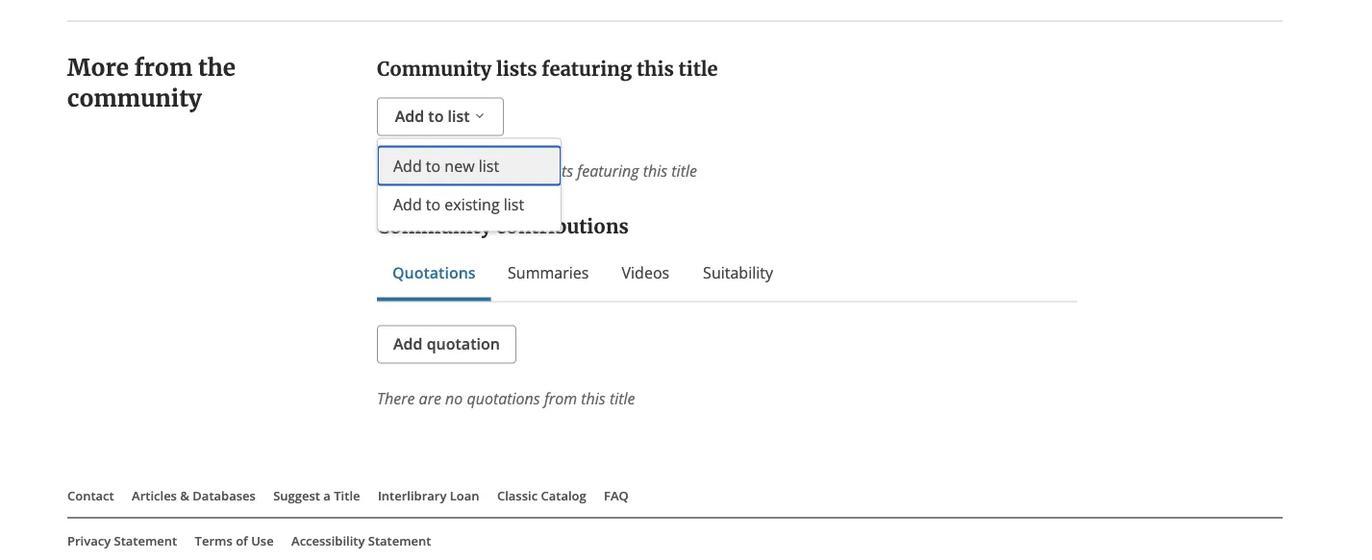 Task type: describe. For each thing, give the bounding box(es) containing it.
privacy statement link
[[67, 533, 177, 550]]

statement for privacy statement
[[114, 533, 177, 550]]

1 vertical spatial lists
[[547, 161, 573, 181]]

classic catalog link
[[497, 488, 586, 505]]

community for community lists featuring this title
[[377, 57, 492, 81]]

add for add to list
[[395, 106, 424, 126]]

suggest
[[273, 488, 320, 505]]

are for community
[[419, 161, 441, 181]]

terms of use
[[195, 533, 274, 550]]

new
[[445, 156, 475, 176]]

1 vertical spatial this
[[643, 161, 668, 181]]

loan
[[450, 488, 480, 505]]

there are no community lists featuring this title
[[377, 161, 697, 181]]

accessibility statement link
[[291, 533, 431, 550]]

no for quotations
[[445, 389, 463, 409]]

quotations
[[467, 389, 540, 409]]

list inside add to list dropdown button
[[448, 106, 470, 126]]

suitability button
[[701, 262, 775, 285]]

0 horizontal spatial lists
[[496, 57, 537, 81]]

0 vertical spatial this
[[637, 57, 674, 81]]

articles
[[132, 488, 177, 505]]

a
[[324, 488, 331, 505]]

there are no quotations from this title
[[377, 389, 635, 409]]

catalog
[[541, 488, 586, 505]]

add for add to new list
[[393, 156, 422, 176]]

to for list
[[428, 106, 444, 126]]

add quotation
[[393, 334, 500, 354]]

accessibility
[[291, 533, 365, 550]]

suggest a title
[[273, 488, 360, 505]]

existing
[[445, 194, 500, 215]]

suitability
[[703, 263, 773, 283]]

contact link
[[67, 488, 114, 505]]

interlibrary
[[378, 488, 447, 505]]

add to list button
[[377, 98, 504, 137]]

interlibrary loan link
[[378, 488, 480, 505]]

add to existing list
[[393, 194, 524, 215]]

databases
[[193, 488, 256, 505]]

there for there are no quotations from this title
[[377, 389, 415, 409]]

community for from
[[67, 84, 202, 113]]

&
[[180, 488, 189, 505]]

2 vertical spatial title
[[610, 389, 635, 409]]

classic
[[497, 488, 538, 505]]

from inside more from the community
[[134, 53, 193, 82]]

1 vertical spatial featuring
[[577, 161, 639, 181]]

quotation
[[427, 334, 500, 354]]

community lists featuring this title
[[377, 57, 718, 81]]

list for new
[[479, 156, 499, 176]]



Task type: vqa. For each thing, say whether or not it's contained in the screenshot.
Add to existing list's Add
yes



Task type: locate. For each thing, give the bounding box(es) containing it.
add
[[395, 106, 424, 126], [393, 156, 422, 176], [393, 194, 422, 215], [393, 334, 423, 354]]

title
[[679, 57, 718, 81], [672, 161, 697, 181], [610, 389, 635, 409]]

0 vertical spatial there
[[377, 161, 415, 181]]

1 vertical spatial title
[[672, 161, 697, 181]]

to
[[428, 106, 444, 126], [426, 156, 441, 176], [426, 194, 441, 215]]

lists
[[496, 57, 537, 81], [547, 161, 573, 181]]

2 no from the top
[[445, 389, 463, 409]]

0 vertical spatial are
[[419, 161, 441, 181]]

add quotation button
[[377, 326, 516, 364]]

add up add to new list
[[395, 106, 424, 126]]

add left new
[[393, 156, 422, 176]]

0 vertical spatial community
[[67, 84, 202, 113]]

contact
[[67, 488, 114, 505]]

quotations button
[[392, 262, 476, 285]]

no left quotations at the left bottom of the page
[[445, 389, 463, 409]]

statement for accessibility statement
[[368, 533, 431, 550]]

0 vertical spatial community
[[377, 57, 492, 81]]

1 community from the top
[[377, 57, 492, 81]]

list
[[448, 106, 470, 126], [479, 156, 499, 176], [504, 194, 524, 215]]

statement down interlibrary
[[368, 533, 431, 550]]

1 vertical spatial are
[[419, 389, 441, 409]]

1 vertical spatial to
[[426, 156, 441, 176]]

list right new
[[479, 156, 499, 176]]

from left the
[[134, 53, 193, 82]]

1 are from the top
[[419, 161, 441, 181]]

2 vertical spatial list
[[504, 194, 524, 215]]

community for community contributions
[[377, 215, 492, 239]]

articles & databases link
[[132, 488, 256, 505]]

1 horizontal spatial list
[[479, 156, 499, 176]]

community
[[67, 84, 202, 113], [467, 161, 543, 181]]

are
[[419, 161, 441, 181], [419, 389, 441, 409]]

1 vertical spatial there
[[377, 389, 415, 409]]

to inside add to new list button
[[426, 156, 441, 176]]

0 vertical spatial list
[[448, 106, 470, 126]]

to left 'svg chevron down' icon
[[428, 106, 444, 126]]

more
[[67, 53, 129, 82]]

privacy statement
[[67, 533, 177, 550]]

1 vertical spatial community
[[377, 215, 492, 239]]

there down add quotation button
[[377, 389, 415, 409]]

videos
[[622, 263, 670, 283]]

1 vertical spatial list
[[479, 156, 499, 176]]

1 vertical spatial from
[[544, 389, 577, 409]]

are left new
[[419, 161, 441, 181]]

are down add quotation button
[[419, 389, 441, 409]]

to for new
[[426, 156, 441, 176]]

articles & databases
[[132, 488, 256, 505]]

contributions
[[496, 215, 629, 239]]

the
[[198, 53, 236, 82]]

list inside add to new list button
[[479, 156, 499, 176]]

1 vertical spatial no
[[445, 389, 463, 409]]

videos button
[[621, 262, 670, 285]]

are for quotations
[[419, 389, 441, 409]]

statement
[[114, 533, 177, 550], [368, 533, 431, 550]]

lists up contributions
[[547, 161, 573, 181]]

2 community from the top
[[377, 215, 492, 239]]

list left 'svg chevron down' icon
[[448, 106, 470, 126]]

community
[[377, 57, 492, 81], [377, 215, 492, 239]]

0 vertical spatial lists
[[496, 57, 537, 81]]

summaries
[[508, 263, 589, 283]]

quotations
[[392, 263, 476, 283]]

2 vertical spatial this
[[581, 389, 606, 409]]

1 horizontal spatial community
[[467, 161, 543, 181]]

terms
[[195, 533, 233, 550]]

of
[[236, 533, 248, 550]]

2 horizontal spatial list
[[504, 194, 524, 215]]

classic catalog
[[497, 488, 586, 505]]

add to new list
[[393, 156, 499, 176]]

add to existing list button
[[378, 186, 561, 224]]

use
[[251, 533, 274, 550]]

add left the quotation
[[393, 334, 423, 354]]

0 vertical spatial no
[[445, 161, 463, 181]]

community for are
[[467, 161, 543, 181]]

2 vertical spatial to
[[426, 194, 441, 215]]

accessibility statement
[[291, 533, 431, 550]]

featuring
[[542, 57, 632, 81], [577, 161, 639, 181]]

interlibrary loan
[[378, 488, 480, 505]]

community contributions
[[377, 215, 629, 239]]

2 are from the top
[[419, 389, 441, 409]]

community up existing
[[467, 161, 543, 181]]

0 vertical spatial featuring
[[542, 57, 632, 81]]

community down more
[[67, 84, 202, 113]]

1 horizontal spatial lists
[[547, 161, 573, 181]]

add for add quotation
[[393, 334, 423, 354]]

to inside add to list dropdown button
[[428, 106, 444, 126]]

0 horizontal spatial from
[[134, 53, 193, 82]]

add to list
[[395, 106, 470, 126]]

0 horizontal spatial community
[[67, 84, 202, 113]]

to left existing
[[426, 194, 441, 215]]

suggest a title link
[[273, 488, 360, 505]]

add for add to existing list
[[393, 194, 422, 215]]

0 vertical spatial title
[[679, 57, 718, 81]]

this
[[637, 57, 674, 81], [643, 161, 668, 181], [581, 389, 606, 409]]

privacy
[[67, 533, 111, 550]]

no
[[445, 161, 463, 181], [445, 389, 463, 409]]

1 no from the top
[[445, 161, 463, 181]]

lists up add to list dropdown button
[[496, 57, 537, 81]]

summaries button
[[507, 262, 590, 285]]

to left new
[[426, 156, 441, 176]]

more from the community
[[67, 53, 236, 113]]

0 vertical spatial from
[[134, 53, 193, 82]]

faq
[[604, 488, 629, 505]]

community inside more from the community
[[67, 84, 202, 113]]

add down add to new list
[[393, 194, 422, 215]]

no up add to existing list
[[445, 161, 463, 181]]

add inside dropdown button
[[395, 106, 424, 126]]

2 statement from the left
[[368, 533, 431, 550]]

there for there are no community lists featuring this title
[[377, 161, 415, 181]]

0 vertical spatial to
[[428, 106, 444, 126]]

list for existing
[[504, 194, 524, 215]]

community up add to list
[[377, 57, 492, 81]]

from
[[134, 53, 193, 82], [544, 389, 577, 409]]

0 horizontal spatial list
[[448, 106, 470, 126]]

there left new
[[377, 161, 415, 181]]

to inside add to existing list button
[[426, 194, 441, 215]]

there
[[377, 161, 415, 181], [377, 389, 415, 409]]

add to new list button
[[378, 147, 561, 186]]

add inside button
[[393, 156, 422, 176]]

1 vertical spatial community
[[467, 161, 543, 181]]

faq link
[[604, 488, 629, 505]]

1 horizontal spatial statement
[[368, 533, 431, 550]]

2 there from the top
[[377, 389, 415, 409]]

svg chevron down image
[[472, 107, 488, 126]]

to for existing
[[426, 194, 441, 215]]

1 there from the top
[[377, 161, 415, 181]]

from right quotations at the left bottom of the page
[[544, 389, 577, 409]]

list down the there are no community lists featuring this title
[[504, 194, 524, 215]]

no for community
[[445, 161, 463, 181]]

0 horizontal spatial statement
[[114, 533, 177, 550]]

1 horizontal spatial from
[[544, 389, 577, 409]]

statement down articles
[[114, 533, 177, 550]]

terms of use link
[[195, 533, 274, 550]]

1 statement from the left
[[114, 533, 177, 550]]

title
[[334, 488, 360, 505]]

community up "quotations"
[[377, 215, 492, 239]]

list inside add to existing list button
[[504, 194, 524, 215]]



